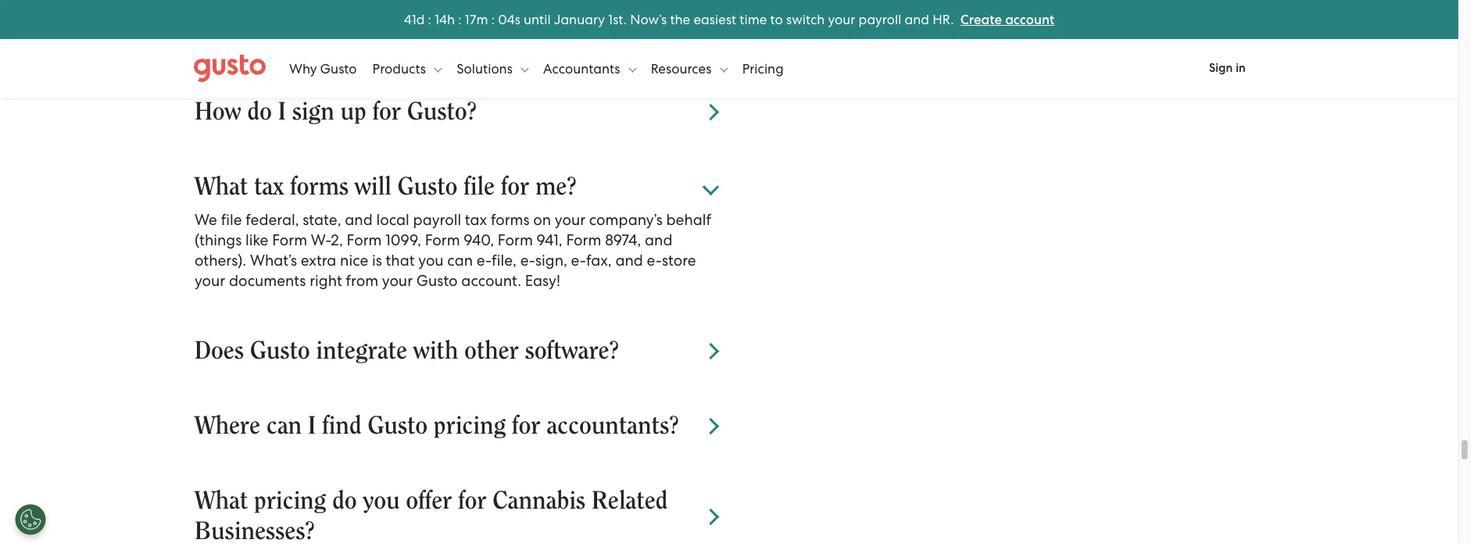 Task type: vqa. For each thing, say whether or not it's contained in the screenshot.


Task type: locate. For each thing, give the bounding box(es) containing it.
1 horizontal spatial payroll
[[859, 11, 901, 27]]

1 horizontal spatial file
[[464, 174, 495, 199]]

1 e- from the left
[[477, 252, 492, 270]]

gusto inside "main" element
[[320, 61, 357, 76]]

resources button
[[651, 45, 728, 92]]

your right on
[[555, 211, 586, 229]]

create account link
[[960, 11, 1055, 28]]

pricing
[[434, 413, 506, 438], [254, 488, 326, 514]]

and down 8974,
[[615, 252, 643, 270]]

4 right d :
[[439, 11, 447, 27]]

for right up
[[372, 99, 401, 124]]

1 how from the top
[[195, 24, 241, 49]]

cannabis
[[493, 488, 585, 514]]

8974,
[[605, 231, 641, 249]]

e- right "file,"
[[520, 252, 535, 270]]

1 horizontal spatial can
[[447, 252, 473, 270]]

forms
[[290, 174, 349, 199], [491, 211, 530, 229]]

2 horizontal spatial 4
[[507, 11, 515, 27]]

3 1 from the left
[[465, 11, 469, 27]]

0 horizontal spatial 4
[[404, 11, 412, 27]]

e- down company's
[[647, 252, 662, 270]]

products
[[372, 61, 429, 76]]

do inside the what pricing do you offer for cannabis related businesses?
[[332, 488, 357, 514]]

your
[[828, 11, 855, 27], [555, 211, 586, 229], [195, 272, 225, 290], [382, 272, 413, 290]]

accountants button
[[543, 45, 636, 92]]

0 horizontal spatial 1
[[412, 11, 416, 27]]

2 4 from the left
[[439, 11, 447, 27]]

gusto right does
[[250, 338, 310, 363]]

for right the offer at bottom left
[[458, 488, 487, 514]]

0 vertical spatial do
[[247, 24, 272, 49]]

e-
[[477, 252, 492, 270], [520, 252, 535, 270], [571, 252, 586, 270], [647, 252, 662, 270]]

1 what from the top
[[195, 174, 248, 199]]

where can i find gusto pricing for accountants?
[[195, 413, 679, 438]]

2 horizontal spatial you
[[418, 252, 444, 270]]

and left local
[[345, 211, 373, 229]]

0 vertical spatial what
[[195, 174, 248, 199]]

right
[[310, 272, 342, 290]]

(things
[[195, 231, 242, 249]]

your right switch
[[828, 11, 855, 27]]

0 horizontal spatial can
[[266, 413, 302, 438]]

file inside we file federal, state, and local payroll tax forms on your company's behalf (things like form w-2, form 1099, form 940, form 941, form 8974, and others). what's extra nice is that you can e-file, e-sign, e-fax, and e-store your documents right from your gusto account. easy!
[[221, 211, 242, 229]]

what inside the what pricing do you offer for cannabis related businesses?
[[195, 488, 248, 514]]

how do i sign up for gusto?
[[195, 99, 477, 124]]

1 vertical spatial i
[[308, 413, 316, 438]]

0 vertical spatial you
[[278, 24, 315, 49]]

what up we
[[195, 174, 248, 199]]

software?
[[525, 338, 619, 363]]

2 what from the top
[[195, 488, 248, 514]]

pricing up the businesses?
[[254, 488, 326, 514]]

1 horizontal spatial 4
[[439, 11, 447, 27]]

for right the bill
[[359, 24, 388, 49]]

2 how from the top
[[195, 99, 241, 124]]

pricing
[[742, 61, 784, 76]]

do
[[247, 24, 272, 49], [247, 99, 272, 124], [332, 488, 357, 514]]

company's
[[589, 211, 663, 229]]

can down 940,
[[447, 252, 473, 270]]

accountants
[[543, 61, 623, 76]]

1 vertical spatial tax
[[465, 211, 487, 229]]

1 vertical spatial what
[[195, 488, 248, 514]]

tax
[[254, 174, 284, 199], [465, 211, 487, 229]]

4 left d :
[[404, 11, 412, 27]]

form up nice
[[347, 231, 382, 249]]

1 vertical spatial file
[[221, 211, 242, 229]]

store
[[662, 252, 696, 270]]

nice
[[340, 252, 368, 270]]

create
[[960, 11, 1002, 28]]

file up 940,
[[464, 174, 495, 199]]

e- down 940,
[[477, 252, 492, 270]]

1 horizontal spatial you
[[363, 488, 400, 514]]

account.
[[461, 272, 521, 290]]

0
[[498, 11, 507, 27]]

on
[[533, 211, 551, 229]]

tax up federal,
[[254, 174, 284, 199]]

1 horizontal spatial tax
[[465, 211, 487, 229]]

online payroll services, hr, and benefits | gusto image
[[194, 54, 266, 82]]

forms left on
[[491, 211, 530, 229]]

1 form from the left
[[272, 231, 307, 249]]

7
[[469, 11, 476, 27]]

january
[[554, 11, 605, 27]]

form left 940,
[[425, 231, 460, 249]]

i
[[278, 99, 286, 124], [308, 413, 316, 438]]

e- right sign,
[[571, 252, 586, 270]]

0 horizontal spatial payroll
[[413, 211, 461, 229]]

1 horizontal spatial i
[[308, 413, 316, 438]]

file
[[464, 174, 495, 199], [221, 211, 242, 229]]

payroll
[[859, 11, 901, 27], [413, 211, 461, 229]]

sign in link
[[1190, 51, 1265, 86]]

i left sign
[[278, 99, 286, 124]]

1
[[412, 11, 416, 27], [435, 11, 439, 27], [465, 11, 469, 27]]

payroll left hr.
[[859, 11, 901, 27]]

you
[[278, 24, 315, 49], [418, 252, 444, 270], [363, 488, 400, 514]]

can inside we file federal, state, and local payroll tax forms on your company's behalf (things like form w-2, form 1099, form 940, form 941, form 8974, and others). what's extra nice is that you can e-file, e-sign, e-fax, and e-store your documents right from your gusto account. easy!
[[447, 252, 473, 270]]

i left find
[[308, 413, 316, 438]]

other
[[464, 338, 519, 363]]

how down online payroll services, hr, and benefits | gusto image
[[195, 99, 241, 124]]

w-
[[311, 231, 331, 249]]

main element
[[194, 45, 1265, 92]]

4
[[404, 11, 412, 27], [439, 11, 447, 27], [507, 11, 515, 27]]

behalf
[[666, 211, 711, 229]]

file up (things
[[221, 211, 242, 229]]

how
[[195, 24, 241, 49], [195, 99, 241, 124]]

you up why
[[278, 24, 315, 49]]

gusto right find
[[367, 413, 428, 438]]

0 horizontal spatial i
[[278, 99, 286, 124]]

0 horizontal spatial pricing
[[254, 488, 326, 514]]

solutions
[[457, 61, 516, 76]]

your down that
[[382, 272, 413, 290]]

1 vertical spatial pricing
[[254, 488, 326, 514]]

what
[[195, 174, 248, 199], [195, 488, 248, 514]]

2 horizontal spatial 1
[[465, 11, 469, 27]]

from
[[346, 272, 378, 290]]

and left hr.
[[905, 11, 929, 27]]

1 right d :
[[435, 11, 439, 27]]

forms inside we file federal, state, and local payroll tax forms on your company's behalf (things like form w-2, form 1099, form 940, form 941, form 8974, and others). what's extra nice is that you can e-file, e-sign, e-fax, and e-store your documents right from your gusto account. easy!
[[491, 211, 530, 229]]

state,
[[303, 211, 341, 229]]

2 e- from the left
[[520, 252, 535, 270]]

pricing inside the what pricing do you offer for cannabis related businesses?
[[254, 488, 326, 514]]

for left me?
[[501, 174, 529, 199]]

gusto down the "1099," at the left of the page
[[416, 272, 458, 290]]

2 vertical spatial do
[[332, 488, 357, 514]]

0 vertical spatial payroll
[[859, 11, 901, 27]]

gusto up local
[[397, 174, 458, 199]]

products button
[[372, 45, 442, 92]]

do up online payroll services, hr, and benefits | gusto image
[[247, 24, 272, 49]]

i for find
[[308, 413, 316, 438]]

4 1 d : 1 4 h : 1 7 m : 0 4 s until january 1st. now's the easiest time to switch your payroll and hr. create account
[[404, 11, 1055, 28]]

gusto
[[320, 61, 357, 76], [397, 174, 458, 199], [416, 272, 458, 290], [250, 338, 310, 363], [367, 413, 428, 438]]

we
[[195, 211, 217, 229]]

you right that
[[418, 252, 444, 270]]

0 vertical spatial forms
[[290, 174, 349, 199]]

0 vertical spatial can
[[447, 252, 473, 270]]

1 vertical spatial do
[[247, 99, 272, 124]]

1 horizontal spatial forms
[[491, 211, 530, 229]]

sign
[[1209, 61, 1233, 75]]

1 vertical spatial you
[[418, 252, 444, 270]]

forms up state,
[[290, 174, 349, 199]]

the
[[670, 11, 690, 27]]

do down online payroll services, hr, and benefits | gusto image
[[247, 99, 272, 124]]

gusto down the bill
[[320, 61, 357, 76]]

1 vertical spatial how
[[195, 99, 241, 124]]

1 left h :
[[412, 11, 416, 27]]

extra
[[301, 252, 336, 270]]

up
[[340, 99, 366, 124]]

0 horizontal spatial file
[[221, 211, 242, 229]]

what pricing do you offer for cannabis related businesses?
[[195, 488, 668, 543]]

payroll up the "1099," at the left of the page
[[413, 211, 461, 229]]

offer
[[406, 488, 452, 514]]

easy!
[[525, 272, 560, 290]]

for
[[359, 24, 388, 49], [372, 99, 401, 124], [501, 174, 529, 199], [512, 413, 540, 438], [458, 488, 487, 514]]

2 vertical spatial you
[[363, 488, 400, 514]]

0 vertical spatial how
[[195, 24, 241, 49]]

gusto inside we file federal, state, and local payroll tax forms on your company's behalf (things like form w-2, form 1099, form 940, form 941, form 8974, and others). what's extra nice is that you can e-file, e-sign, e-fax, and e-store your documents right from your gusto account. easy!
[[416, 272, 458, 290]]

0 vertical spatial i
[[278, 99, 286, 124]]

form up fax,
[[566, 231, 601, 249]]

2,
[[331, 231, 343, 249]]

how for how do i sign up for gusto?
[[195, 99, 241, 124]]

m :
[[476, 11, 495, 27]]

like
[[245, 231, 268, 249]]

5 form from the left
[[566, 231, 601, 249]]

switch
[[786, 11, 825, 27]]

form up "file,"
[[498, 231, 533, 249]]

0 vertical spatial pricing
[[434, 413, 506, 438]]

2 form from the left
[[347, 231, 382, 249]]

1 horizontal spatial 1
[[435, 11, 439, 27]]

pricing down other
[[434, 413, 506, 438]]

tax up 940,
[[465, 211, 487, 229]]

1 1 from the left
[[412, 11, 416, 27]]

does gusto integrate with other software?
[[195, 338, 619, 363]]

what up the businesses?
[[195, 488, 248, 514]]

for up cannabis
[[512, 413, 540, 438]]

and
[[905, 11, 929, 27], [345, 211, 373, 229], [645, 231, 673, 249], [615, 252, 643, 270]]

related
[[591, 488, 668, 514]]

1 horizontal spatial pricing
[[434, 413, 506, 438]]

4 right m :
[[507, 11, 515, 27]]

1 4 from the left
[[404, 11, 412, 27]]

you left the offer at bottom left
[[363, 488, 400, 514]]

1 vertical spatial payroll
[[413, 211, 461, 229]]

can right where
[[266, 413, 302, 438]]

form up the what's
[[272, 231, 307, 249]]

file,
[[492, 252, 517, 270]]

where
[[195, 413, 260, 438]]

1 right h :
[[465, 11, 469, 27]]

1 vertical spatial forms
[[491, 211, 530, 229]]

0 horizontal spatial you
[[278, 24, 315, 49]]

until
[[524, 11, 551, 27]]

how up online payroll services, hr, and benefits | gusto image
[[195, 24, 241, 49]]

why gusto link
[[289, 45, 357, 92]]

sign,
[[535, 252, 567, 270]]

easiest
[[694, 11, 736, 27]]

0 vertical spatial tax
[[254, 174, 284, 199]]

do down find
[[332, 488, 357, 514]]

to
[[770, 11, 783, 27]]



Task type: describe. For each thing, give the bounding box(es) containing it.
for inside the what pricing do you offer for cannabis related businesses?
[[458, 488, 487, 514]]

that
[[386, 252, 415, 270]]

in
[[1236, 61, 1246, 75]]

me?
[[535, 174, 576, 199]]

s
[[515, 11, 520, 27]]

how for how do you bill for contractors?
[[195, 24, 241, 49]]

0 horizontal spatial tax
[[254, 174, 284, 199]]

and up store
[[645, 231, 673, 249]]

what for what pricing do you offer for cannabis related businesses?
[[195, 488, 248, 514]]

h :
[[447, 11, 462, 27]]

4 e- from the left
[[647, 252, 662, 270]]

3 4 from the left
[[507, 11, 515, 27]]

others).
[[195, 252, 246, 270]]

your down the others).
[[195, 272, 225, 290]]

solutions button
[[457, 45, 529, 92]]

do for you
[[247, 24, 272, 49]]

payroll inside we file federal, state, and local payroll tax forms on your company's behalf (things like form w-2, form 1099, form 940, form 941, form 8974, and others). what's extra nice is that you can e-file, e-sign, e-fax, and e-store your documents right from your gusto account. easy!
[[413, 211, 461, 229]]

with
[[413, 338, 458, 363]]

why
[[289, 61, 317, 76]]

sign
[[292, 99, 334, 124]]

why gusto
[[289, 61, 357, 76]]

integrate
[[316, 338, 407, 363]]

1099,
[[386, 231, 421, 249]]

3 form from the left
[[425, 231, 460, 249]]

i for sign
[[278, 99, 286, 124]]

pricing link
[[742, 45, 784, 92]]

businesses?
[[195, 519, 315, 543]]

resources
[[651, 61, 715, 76]]

941,
[[537, 231, 563, 249]]

federal,
[[246, 211, 299, 229]]

now's
[[630, 11, 667, 27]]

find
[[322, 413, 361, 438]]

1st.
[[608, 11, 627, 27]]

contractors?
[[394, 24, 519, 49]]

940,
[[464, 231, 494, 249]]

you inside we file federal, state, and local payroll tax forms on your company's behalf (things like form w-2, form 1099, form 940, form 941, form 8974, and others). what's extra nice is that you can e-file, e-sign, e-fax, and e-store your documents right from your gusto account. easy!
[[418, 252, 444, 270]]

account
[[1005, 11, 1055, 28]]

local
[[376, 211, 409, 229]]

what's
[[250, 252, 297, 270]]

fax,
[[586, 252, 612, 270]]

0 horizontal spatial forms
[[290, 174, 349, 199]]

bill
[[321, 24, 353, 49]]

hr.
[[933, 11, 954, 27]]

we file federal, state, and local payroll tax forms on your company's behalf (things like form w-2, form 1099, form 940, form 941, form 8974, and others). what's extra nice is that you can e-file, e-sign, e-fax, and e-store your documents right from your gusto account. easy!
[[195, 211, 711, 290]]

0 vertical spatial file
[[464, 174, 495, 199]]

2 1 from the left
[[435, 11, 439, 27]]

tax inside we file federal, state, and local payroll tax forms on your company's behalf (things like form w-2, form 1099, form 940, form 941, form 8974, and others). what's extra nice is that you can e-file, e-sign, e-fax, and e-store your documents right from your gusto account. easy!
[[465, 211, 487, 229]]

what tax forms will gusto file for me?
[[195, 174, 576, 199]]

d :
[[416, 11, 431, 27]]

payroll inside the 4 1 d : 1 4 h : 1 7 m : 0 4 s until january 1st. now's the easiest time to switch your payroll and hr. create account
[[859, 11, 901, 27]]

you inside the what pricing do you offer for cannabis related businesses?
[[363, 488, 400, 514]]

do for i
[[247, 99, 272, 124]]

sign in
[[1209, 61, 1246, 75]]

what for what tax forms will gusto file for me?
[[195, 174, 248, 199]]

will
[[355, 174, 391, 199]]

how do you bill for contractors?
[[195, 24, 519, 49]]

time
[[740, 11, 767, 27]]

and inside the 4 1 d : 1 4 h : 1 7 m : 0 4 s until january 1st. now's the easiest time to switch your payroll and hr. create account
[[905, 11, 929, 27]]

1 vertical spatial can
[[266, 413, 302, 438]]

gusto?
[[407, 99, 477, 124]]

is
[[372, 252, 382, 270]]

4 form from the left
[[498, 231, 533, 249]]

does
[[195, 338, 244, 363]]

3 e- from the left
[[571, 252, 586, 270]]

documents
[[229, 272, 306, 290]]

your inside the 4 1 d : 1 4 h : 1 7 m : 0 4 s until january 1st. now's the easiest time to switch your payroll and hr. create account
[[828, 11, 855, 27]]

accountants?
[[546, 413, 679, 438]]



